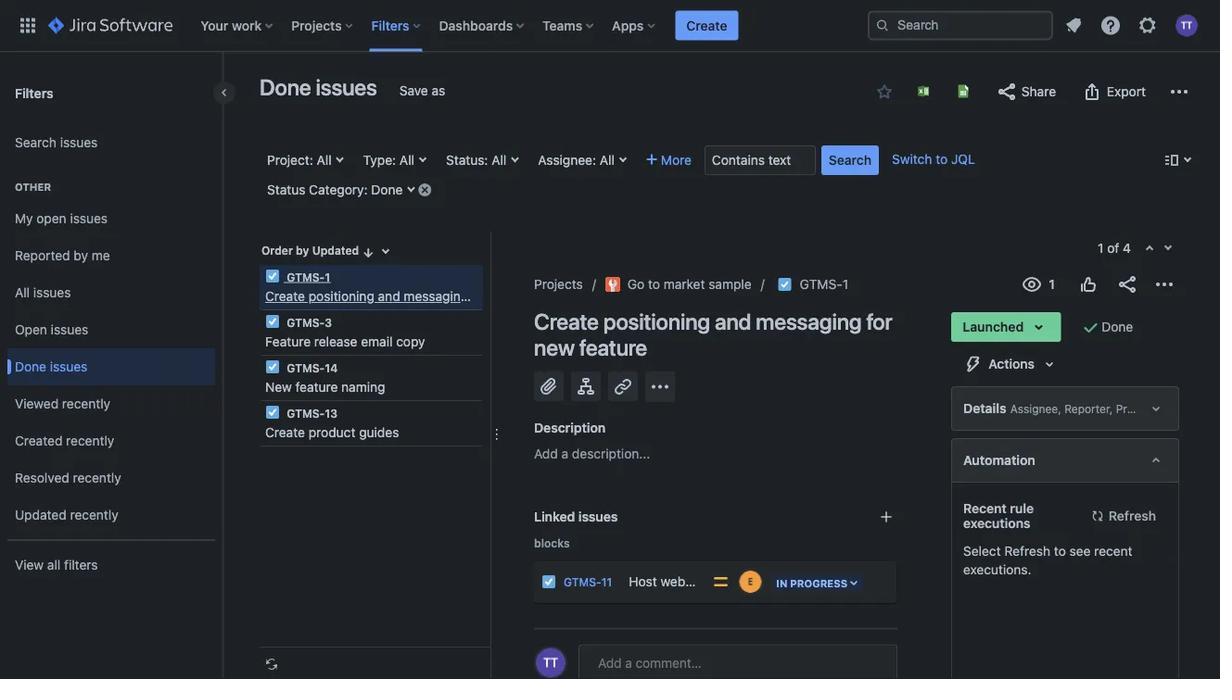 Task type: vqa. For each thing, say whether or not it's contained in the screenshot.
Give
no



Task type: locate. For each thing, give the bounding box(es) containing it.
1 vertical spatial updated
[[15, 508, 66, 523]]

order by updated link
[[260, 239, 378, 261]]

done issues down open issues
[[15, 359, 87, 375]]

1 horizontal spatial messaging
[[756, 309, 862, 335]]

positioning
[[308, 289, 374, 304], [603, 309, 710, 335]]

webinar
[[661, 574, 708, 589]]

vote options: no one has voted for this issue yet. image
[[1077, 274, 1100, 296]]

all for project: all
[[317, 153, 332, 168]]

as
[[432, 83, 445, 98]]

gtms- up "feature"
[[287, 316, 325, 329]]

open in google sheets image
[[956, 84, 971, 99]]

done down type: all on the left top
[[371, 182, 403, 197]]

created
[[15, 434, 62, 449]]

search for search
[[829, 153, 872, 168]]

gtms- left copy link to issue icon
[[800, 277, 843, 292]]

1 vertical spatial to
[[648, 277, 660, 292]]

jira software image
[[48, 14, 173, 37], [48, 14, 173, 37]]

create positioning and messaging for new feature up copy
[[265, 289, 563, 304]]

to for go
[[648, 277, 660, 292]]

2 horizontal spatial 1
[[1098, 241, 1104, 256]]

new up attach icon
[[534, 335, 575, 361]]

messaging down gtms-1 link
[[756, 309, 862, 335]]

0 horizontal spatial by
[[74, 248, 88, 263]]

recently up created recently
[[62, 396, 110, 412]]

0 horizontal spatial done issues
[[15, 359, 87, 375]]

0 vertical spatial to
[[936, 152, 948, 167]]

recently down created recently link
[[73, 471, 121, 486]]

0 horizontal spatial messaging
[[404, 289, 468, 304]]

positioning inside create positioning and messaging for new feature
[[603, 309, 710, 335]]

0 horizontal spatial positioning
[[308, 289, 374, 304]]

0 vertical spatial feature
[[520, 289, 563, 304]]

1 horizontal spatial feature
[[520, 289, 563, 304]]

task image
[[265, 269, 280, 284], [265, 314, 280, 329], [265, 360, 280, 375]]

updated inside other group
[[15, 508, 66, 523]]

new
[[492, 289, 517, 304], [534, 335, 575, 361]]

small image
[[877, 84, 892, 99]]

search left switch
[[829, 153, 872, 168]]

all inside all issues link
[[15, 285, 30, 300]]

to
[[936, 152, 948, 167], [648, 277, 660, 292]]

positioning up the 3
[[308, 289, 374, 304]]

link issues, web pages, and more image
[[612, 375, 634, 398]]

0 horizontal spatial filters
[[15, 85, 53, 100]]

search
[[15, 135, 57, 150], [829, 153, 872, 168]]

details element
[[951, 387, 1179, 431]]

2 task image from the top
[[265, 314, 280, 329]]

1 vertical spatial task image
[[265, 405, 280, 420]]

open
[[36, 211, 66, 226]]

updated
[[312, 244, 359, 257], [15, 508, 66, 523]]

created recently link
[[7, 423, 215, 460]]

host
[[629, 574, 657, 589]]

13
[[325, 407, 338, 420]]

all for status: all
[[492, 153, 506, 168]]

recently for viewed recently
[[62, 396, 110, 412]]

to left jql
[[936, 152, 948, 167]]

all issues link
[[7, 274, 215, 312]]

save as
[[399, 83, 445, 98]]

feature down 'gtms-14'
[[295, 380, 338, 395]]

issues inside "link"
[[60, 135, 98, 150]]

done down open
[[15, 359, 46, 375]]

1 horizontal spatial to
[[936, 152, 948, 167]]

task image
[[778, 277, 792, 292], [265, 405, 280, 420]]

view all filters
[[15, 558, 98, 573]]

market
[[664, 277, 705, 292]]

Add a comment… field
[[579, 645, 898, 680]]

task image down the order
[[265, 269, 280, 284]]

filters up the search issues
[[15, 85, 53, 100]]

by right the order
[[296, 244, 309, 257]]

activity
[[534, 644, 581, 659]]

done issues down projects dropdown button
[[260, 74, 377, 100]]

1 horizontal spatial filters
[[371, 18, 409, 33]]

gtms- up new feature naming
[[287, 362, 325, 375]]

viewed
[[15, 396, 59, 412]]

by inside other group
[[74, 248, 88, 263]]

open issues
[[15, 322, 88, 338]]

gtms-3
[[284, 316, 332, 329]]

1 horizontal spatial for
[[866, 309, 892, 335]]

linked
[[534, 509, 575, 525]]

done issues inside done issues link
[[15, 359, 87, 375]]

teams
[[542, 18, 582, 33]]

search image
[[875, 18, 890, 33]]

1 vertical spatial messaging
[[756, 309, 862, 335]]

task image down new
[[265, 405, 280, 420]]

1 vertical spatial positioning
[[603, 309, 710, 335]]

1 horizontal spatial positioning
[[603, 309, 710, 335]]

new feature naming
[[265, 380, 385, 395]]

0 vertical spatial filters
[[371, 18, 409, 33]]

create positioning and messaging for new feature down sample
[[534, 309, 892, 361]]

projects inside dropdown button
[[291, 18, 342, 33]]

0 horizontal spatial updated
[[15, 508, 66, 523]]

and down sample
[[715, 309, 751, 335]]

new inside create positioning and messaging for new feature
[[534, 335, 575, 361]]

gtms-
[[287, 271, 325, 284], [800, 277, 843, 292], [287, 316, 325, 329], [287, 362, 325, 375], [287, 407, 325, 420], [564, 576, 601, 589]]

filters right projects dropdown button
[[371, 18, 409, 33]]

1 horizontal spatial updated
[[312, 244, 359, 257]]

0 horizontal spatial 1
[[325, 271, 330, 284]]

all right the status:
[[492, 153, 506, 168]]

add app image
[[649, 376, 671, 398]]

recently down viewed recently link
[[66, 434, 114, 449]]

all up status category: done
[[317, 153, 332, 168]]

settings image
[[1137, 14, 1159, 37]]

0 vertical spatial done issues
[[260, 74, 377, 100]]

feature left go to market sample image
[[520, 289, 563, 304]]

1 vertical spatial projects
[[534, 277, 583, 292]]

issue type: task image
[[541, 575, 556, 590]]

0 vertical spatial positioning
[[308, 289, 374, 304]]

create right apps "dropdown button"
[[686, 18, 727, 33]]

0 horizontal spatial gtms-1
[[284, 271, 330, 284]]

create
[[686, 18, 727, 33], [265, 289, 305, 304], [534, 309, 599, 335], [265, 425, 305, 440]]

projects left go to market sample image
[[534, 277, 583, 292]]

to for switch
[[936, 152, 948, 167]]

feature release email copy
[[265, 334, 425, 350]]

1 horizontal spatial new
[[534, 335, 575, 361]]

help image
[[1100, 14, 1122, 37]]

all up open
[[15, 285, 30, 300]]

reported by me
[[15, 248, 110, 263]]

2 horizontal spatial feature
[[579, 335, 647, 361]]

0 vertical spatial updated
[[312, 244, 359, 257]]

recently
[[62, 396, 110, 412], [66, 434, 114, 449], [73, 471, 121, 486], [70, 508, 118, 523]]

0 horizontal spatial search
[[15, 135, 57, 150]]

search inside button
[[829, 153, 872, 168]]

0 vertical spatial task image
[[265, 269, 280, 284]]

0 horizontal spatial task image
[[265, 405, 280, 420]]

projects
[[291, 18, 342, 33], [534, 277, 583, 292]]

0 vertical spatial for
[[472, 289, 489, 304]]

product
[[308, 425, 356, 440]]

all issues
[[15, 285, 71, 300]]

resolved recently
[[15, 471, 121, 486]]

positioning down go
[[603, 309, 710, 335]]

0 horizontal spatial to
[[648, 277, 660, 292]]

gtms- for feature release email copy
[[287, 316, 325, 329]]

more button
[[639, 146, 699, 175]]

for
[[472, 289, 489, 304], [866, 309, 892, 335]]

to right go
[[648, 277, 660, 292]]

0 vertical spatial search
[[15, 135, 57, 150]]

and up email
[[378, 289, 400, 304]]

reported
[[15, 248, 70, 263]]

2 vertical spatial feature
[[295, 380, 338, 395]]

gtms- up product
[[287, 407, 325, 420]]

messaging
[[404, 289, 468, 304], [756, 309, 862, 335]]

gtms- inside gtms-1 link
[[800, 277, 843, 292]]

issues
[[316, 74, 377, 100], [60, 135, 98, 150], [70, 211, 108, 226], [33, 285, 71, 300], [51, 322, 88, 338], [50, 359, 87, 375], [578, 509, 618, 525]]

add a child issue image
[[575, 375, 597, 398]]

new left projects link
[[492, 289, 517, 304]]

create button
[[675, 11, 738, 40]]

all right assignee:
[[600, 153, 615, 168]]

all right type:
[[400, 153, 414, 168]]

me
[[92, 248, 110, 263]]

to inside "link"
[[648, 277, 660, 292]]

open
[[15, 322, 47, 338]]

1 vertical spatial and
[[715, 309, 751, 335]]

3
[[325, 316, 332, 329]]

apps button
[[606, 11, 662, 40]]

1 task image from the top
[[265, 269, 280, 284]]

0 vertical spatial and
[[378, 289, 400, 304]]

1 horizontal spatial done issues
[[260, 74, 377, 100]]

gtms-1
[[284, 271, 330, 284], [800, 277, 848, 292]]

create up gtms-3
[[265, 289, 305, 304]]

add a description...
[[534, 446, 650, 462]]

attach image
[[538, 375, 560, 398]]

by for reported
[[74, 248, 88, 263]]

resolved recently link
[[7, 460, 215, 497]]

small image
[[361, 245, 376, 260]]

recently down resolved recently link on the left bottom of page
[[70, 508, 118, 523]]

projects button
[[286, 11, 360, 40]]

filters
[[371, 18, 409, 33], [15, 85, 53, 100]]

gtms- for create positioning and messaging for new feature
[[287, 271, 325, 284]]

1 horizontal spatial projects
[[534, 277, 583, 292]]

1 vertical spatial filters
[[15, 85, 53, 100]]

link an issue image
[[879, 510, 894, 525]]

4
[[1123, 241, 1131, 256]]

task image left gtms-1 link
[[778, 277, 792, 292]]

banner
[[0, 0, 1220, 52]]

0 vertical spatial projects
[[291, 18, 342, 33]]

all
[[317, 153, 332, 168], [400, 153, 414, 168], [492, 153, 506, 168], [600, 153, 615, 168], [15, 285, 30, 300]]

0 horizontal spatial projects
[[291, 18, 342, 33]]

gtms- down order by updated at the left
[[287, 271, 325, 284]]

of
[[1107, 241, 1119, 256]]

open in microsoft excel image
[[916, 84, 931, 99]]

share image
[[1116, 274, 1139, 296]]

done
[[260, 74, 311, 100], [371, 182, 403, 197], [1102, 319, 1133, 335], [15, 359, 46, 375]]

create product guides
[[265, 425, 399, 440]]

1 vertical spatial done issues
[[15, 359, 87, 375]]

1 horizontal spatial 1
[[843, 277, 848, 292]]

1 horizontal spatial task image
[[778, 277, 792, 292]]

done down share icon
[[1102, 319, 1133, 335]]

1 vertical spatial new
[[534, 335, 575, 361]]

automation
[[963, 453, 1036, 468]]

1 of 4
[[1098, 241, 1131, 256]]

search up other
[[15, 135, 57, 150]]

banner containing your work
[[0, 0, 1220, 52]]

done image
[[1079, 316, 1102, 338]]

0 horizontal spatial for
[[472, 289, 489, 304]]

1 horizontal spatial gtms-1
[[800, 277, 848, 292]]

gtms- for create product guides
[[287, 407, 325, 420]]

go to market sample
[[627, 277, 752, 292]]

notifications image
[[1062, 14, 1085, 37]]

by left the me
[[74, 248, 88, 263]]

search for search issues
[[15, 135, 57, 150]]

type: all
[[363, 153, 414, 168]]

1 horizontal spatial by
[[296, 244, 309, 257]]

task image up "feature"
[[265, 314, 280, 329]]

done inside done issues link
[[15, 359, 46, 375]]

0 horizontal spatial new
[[492, 289, 517, 304]]

2 vertical spatial task image
[[265, 360, 280, 375]]

3 task image from the top
[[265, 360, 280, 375]]

remove criteria image
[[418, 182, 432, 197]]

feature up link issues, web pages, and more icon
[[579, 335, 647, 361]]

search inside "link"
[[15, 135, 57, 150]]

done issues
[[260, 74, 377, 100], [15, 359, 87, 375]]

go to market sample link
[[605, 274, 752, 296]]

project:
[[267, 153, 313, 168]]

1 horizontal spatial search
[[829, 153, 872, 168]]

1 vertical spatial search
[[829, 153, 872, 168]]

newest first image
[[872, 670, 887, 680]]

messaging up copy
[[404, 289, 468, 304]]

1 vertical spatial task image
[[265, 314, 280, 329]]

updated left small icon
[[312, 244, 359, 257]]

resolved
[[15, 471, 69, 486]]

your work button
[[195, 11, 280, 40]]

done down projects dropdown button
[[260, 74, 311, 100]]

save
[[399, 83, 428, 98]]

0 vertical spatial messaging
[[404, 289, 468, 304]]

dashboards
[[439, 18, 513, 33]]

task image up new
[[265, 360, 280, 375]]

Search field
[[868, 11, 1053, 40]]

projects right the work
[[291, 18, 342, 33]]

0 horizontal spatial and
[[378, 289, 400, 304]]

Search issues using keywords text field
[[705, 146, 816, 175]]

updated down resolved
[[15, 508, 66, 523]]

details
[[963, 401, 1007, 416]]

automation element
[[951, 439, 1179, 483]]



Task type: describe. For each thing, give the bounding box(es) containing it.
add
[[534, 446, 558, 462]]

all
[[47, 558, 61, 573]]

assignee: all
[[538, 153, 615, 168]]

assignee:
[[538, 153, 596, 168]]

by for order
[[296, 244, 309, 257]]

filters button
[[366, 11, 428, 40]]

go to market sample image
[[605, 277, 620, 292]]

actions image
[[1153, 274, 1176, 296]]

view all filters link
[[7, 547, 215, 584]]

share link
[[986, 77, 1065, 107]]

appswitcher icon image
[[17, 14, 39, 37]]

next issue 'gtms-3' ( type 'j' ) image
[[1161, 241, 1176, 256]]

not available - this is the first issue image
[[1142, 242, 1157, 257]]

created recently
[[15, 434, 114, 449]]

jql
[[951, 152, 975, 167]]

launched button
[[951, 312, 1061, 342]]

my open issues link
[[7, 200, 215, 237]]

0 vertical spatial task image
[[778, 277, 792, 292]]

viewed recently
[[15, 396, 110, 412]]

profile image of terry turtle image
[[536, 649, 566, 678]]

recently for resolved recently
[[73, 471, 121, 486]]

actions button
[[951, 350, 1072, 379]]

export
[[1107, 84, 1146, 99]]

sample
[[709, 277, 752, 292]]

type:
[[363, 153, 396, 168]]

open issues link
[[7, 312, 215, 349]]

recently for created recently
[[66, 434, 114, 449]]

linked issues
[[534, 509, 618, 525]]

gtms- for new feature naming
[[287, 362, 325, 375]]

naming
[[341, 380, 385, 395]]

status: all
[[446, 153, 506, 168]]

0 vertical spatial new
[[492, 289, 517, 304]]

search issues
[[15, 135, 98, 150]]

copy link to issue image
[[845, 276, 860, 291]]

projects for projects dropdown button
[[291, 18, 342, 33]]

1 vertical spatial for
[[866, 309, 892, 335]]

feature
[[265, 334, 311, 350]]

task image for create positioning and messaging for new feature
[[265, 269, 280, 284]]

host webinar link
[[621, 564, 708, 601]]

teams button
[[537, 11, 601, 40]]

category:
[[309, 182, 368, 197]]

eloisefrancis23 image
[[739, 571, 761, 593]]

gtms-1 link
[[800, 274, 848, 296]]

my
[[15, 211, 33, 226]]

search issues link
[[7, 124, 215, 161]]

1 vertical spatial feature
[[579, 335, 647, 361]]

create inside button
[[686, 18, 727, 33]]

create down gtms-13
[[265, 425, 305, 440]]

go
[[627, 277, 645, 292]]

updated recently
[[15, 508, 118, 523]]

description
[[534, 420, 606, 436]]

blocks
[[534, 537, 570, 550]]

priority: medium image
[[711, 573, 730, 592]]

viewed recently link
[[7, 386, 215, 423]]

order
[[261, 244, 293, 257]]

work
[[232, 18, 262, 33]]

view
[[15, 558, 44, 573]]

0 vertical spatial create positioning and messaging for new feature
[[265, 289, 563, 304]]

filters inside filters dropdown button
[[371, 18, 409, 33]]

order by updated
[[261, 244, 359, 257]]

other group
[[7, 161, 215, 540]]

gtms-13
[[284, 407, 338, 420]]

gtms-11 link
[[564, 576, 612, 589]]

host webinar
[[629, 574, 708, 589]]

a
[[561, 446, 568, 462]]

search button
[[821, 146, 879, 175]]

release
[[314, 334, 357, 350]]

all for assignee: all
[[600, 153, 615, 168]]

actions
[[988, 356, 1035, 372]]

1 vertical spatial create positioning and messaging for new feature
[[534, 309, 892, 361]]

reported by me link
[[7, 237, 215, 274]]

gtms- right issue type: task icon
[[564, 576, 601, 589]]

recently for updated recently
[[70, 508, 118, 523]]

create down projects link
[[534, 309, 599, 335]]

switch
[[892, 152, 932, 167]]

switch to jql
[[892, 152, 975, 167]]

11
[[601, 576, 612, 589]]

updated recently link
[[7, 497, 215, 534]]

description...
[[572, 446, 650, 462]]

export button
[[1072, 77, 1155, 107]]

launched
[[963, 319, 1024, 335]]

your
[[200, 18, 228, 33]]

projects link
[[534, 274, 583, 296]]

your profile and settings image
[[1176, 14, 1198, 37]]

task image for new feature naming
[[265, 360, 280, 375]]

status category: done
[[267, 182, 403, 197]]

status
[[267, 182, 305, 197]]

task image for feature release email copy
[[265, 314, 280, 329]]

gtms-11
[[564, 576, 612, 589]]

guides
[[359, 425, 399, 440]]

1 horizontal spatial and
[[715, 309, 751, 335]]

project: all
[[267, 153, 332, 168]]

0 horizontal spatial feature
[[295, 380, 338, 395]]

new
[[265, 380, 292, 395]]

switch to jql link
[[892, 152, 975, 167]]

dashboards button
[[433, 11, 531, 40]]

my open issues
[[15, 211, 108, 226]]

copy
[[396, 334, 425, 350]]

more
[[661, 153, 692, 168]]

projects for projects link
[[534, 277, 583, 292]]

status:
[[446, 153, 488, 168]]

share
[[1021, 84, 1056, 99]]

filters
[[64, 558, 98, 573]]

primary element
[[11, 0, 868, 51]]

all for type: all
[[400, 153, 414, 168]]



